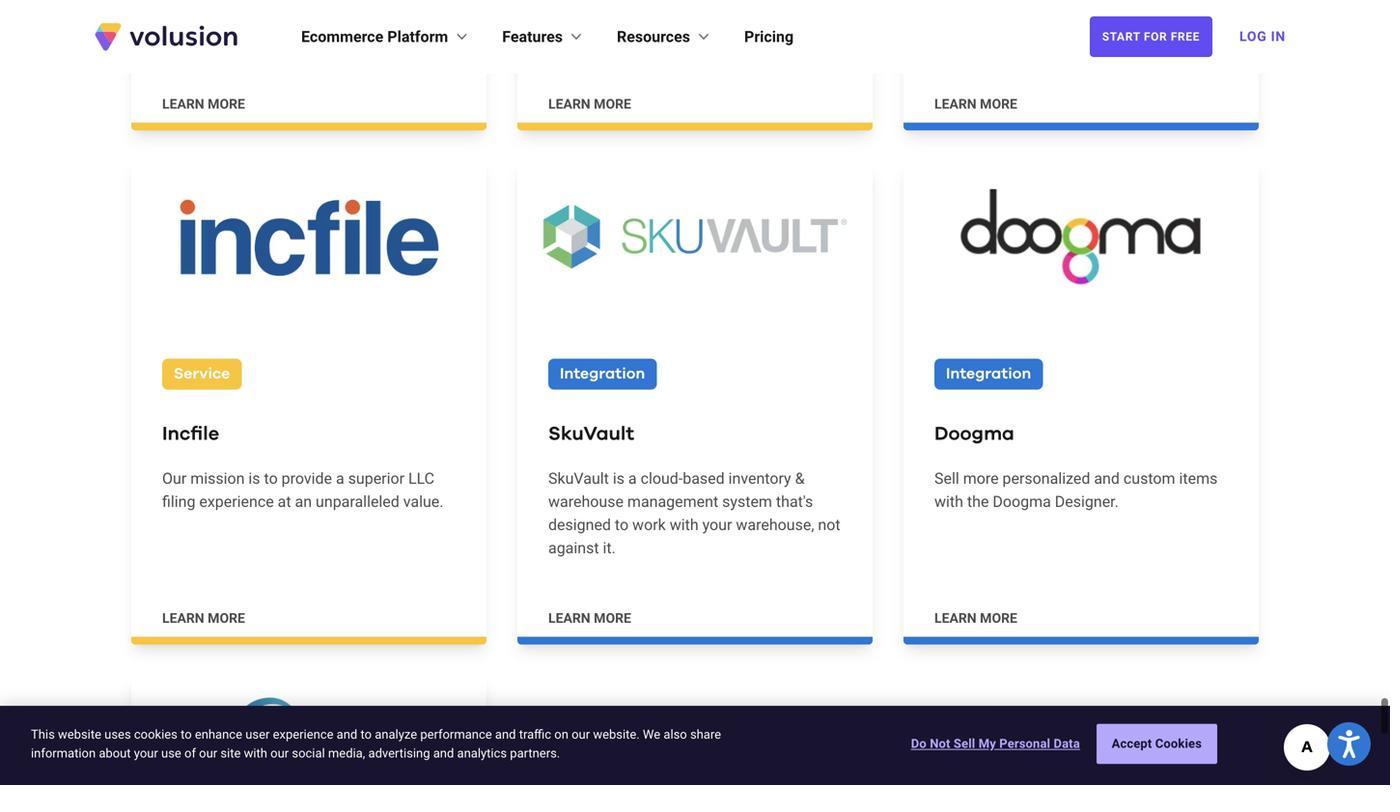 Task type: vqa. For each thing, say whether or not it's contained in the screenshot.
share
yes



Task type: describe. For each thing, give the bounding box(es) containing it.
skuvault is a cloud-based inventory & warehouse management system that's designed to work with your warehouse, not against it.
[[549, 469, 841, 557]]

also
[[664, 727, 687, 742]]

1 horizontal spatial our
[[271, 746, 289, 761]]

start for free
[[1103, 30, 1201, 43]]

advertising
[[368, 746, 430, 761]]

integration for doogma
[[947, 366, 1032, 382]]

skuvault for skuvault
[[549, 424, 635, 444]]

value.
[[403, 492, 444, 511]]

fort point payments image
[[131, 675, 487, 785]]

data
[[1054, 737, 1081, 751]]

this
[[31, 727, 55, 742]]

website
[[58, 727, 101, 742]]

pricing
[[745, 28, 794, 46]]

is inside the our mission is to provide a superior llc filing experience at an unparalleled value.
[[249, 469, 260, 488]]

privacy alert dialog
[[0, 706, 1391, 785]]

designer.
[[1055, 492, 1119, 511]]

cloud-
[[641, 469, 683, 488]]

pricing link
[[745, 25, 794, 48]]

warehouse
[[549, 492, 624, 511]]

ecommerce platform
[[301, 28, 448, 46]]

enhance
[[195, 727, 242, 742]]

unparalleled
[[316, 492, 400, 511]]

llc
[[409, 469, 435, 488]]

do not sell my personal data button
[[912, 725, 1081, 763]]

traffic
[[519, 727, 552, 742]]

2 learn more link from the left
[[518, 0, 873, 130]]

resources button
[[617, 25, 714, 48]]

my
[[979, 737, 997, 751]]

the
[[968, 492, 989, 511]]

&
[[795, 469, 805, 488]]

accept
[[1112, 737, 1153, 751]]

sell inside sell more personalized and custom items with the doogma designer.
[[935, 469, 960, 488]]

experience inside the our mission is to provide a superior llc filing experience at an unparalleled value.
[[199, 492, 274, 511]]

personal
[[1000, 737, 1051, 751]]

open accessibe: accessibility options, statement and help image
[[1339, 730, 1360, 758]]

media,
[[328, 746, 365, 761]]

analytics
[[457, 746, 507, 761]]

custom
[[1124, 469, 1176, 488]]

log in
[[1240, 28, 1286, 44]]

accept cookies
[[1112, 737, 1202, 751]]

free
[[1171, 30, 1201, 43]]

1 learn more link from the left
[[131, 0, 487, 130]]

of
[[184, 746, 196, 761]]

0 vertical spatial doogma
[[935, 424, 1015, 444]]

site
[[221, 746, 241, 761]]

and up media,
[[337, 727, 358, 742]]

start
[[1103, 30, 1141, 43]]

a inside skuvault is a cloud-based inventory & warehouse management system that's designed to work with your warehouse, not against it.
[[629, 469, 637, 488]]

ecommerce platform button
[[301, 25, 472, 48]]

warehouse,
[[736, 516, 815, 534]]

with inside this website uses cookies to enhance user experience and to analyze performance and traffic on our website. we also share information about your use of our site with our social media, advertising and analytics partners.
[[244, 746, 267, 761]]

not
[[818, 516, 841, 534]]

start for free link
[[1090, 16, 1213, 57]]

incfile image
[[131, 161, 487, 312]]

an
[[295, 492, 312, 511]]

on
[[555, 727, 569, 742]]

service
[[174, 366, 230, 382]]

accept cookies button
[[1097, 724, 1218, 764]]

mission
[[190, 469, 245, 488]]

in
[[1272, 28, 1286, 44]]

doogma inside sell more personalized and custom items with the doogma designer.
[[993, 492, 1052, 511]]

cookies
[[134, 727, 178, 742]]

your inside this website uses cookies to enhance user experience and to analyze performance and traffic on our website. we also share information about your use of our site with our social media, advertising and analytics partners.
[[134, 746, 158, 761]]

integration for skuvault
[[560, 366, 645, 382]]

cookies
[[1156, 737, 1202, 751]]

to inside skuvault is a cloud-based inventory & warehouse management system that's designed to work with your warehouse, not against it.
[[615, 516, 629, 534]]

social
[[292, 746, 325, 761]]

superior
[[348, 469, 405, 488]]

incfile
[[162, 424, 219, 444]]

work
[[633, 516, 666, 534]]

and down performance
[[433, 746, 454, 761]]



Task type: locate. For each thing, give the bounding box(es) containing it.
with left the
[[935, 492, 964, 511]]

and left traffic
[[495, 727, 516, 742]]

your inside skuvault is a cloud-based inventory & warehouse management system that's designed to work with your warehouse, not against it.
[[703, 516, 732, 534]]

resources
[[617, 28, 691, 46]]

a inside the our mission is to provide a superior llc filing experience at an unparalleled value.
[[336, 469, 344, 488]]

against
[[549, 539, 599, 557]]

1 is from the left
[[249, 469, 260, 488]]

website.
[[593, 727, 640, 742]]

our
[[162, 469, 187, 488]]

0 horizontal spatial with
[[244, 746, 267, 761]]

1 horizontal spatial your
[[703, 516, 732, 534]]

to up the of
[[181, 727, 192, 742]]

inventory
[[729, 469, 792, 488]]

2 skuvault from the top
[[549, 469, 609, 488]]

0 vertical spatial with
[[935, 492, 964, 511]]

that's
[[776, 492, 813, 511]]

1 vertical spatial your
[[134, 746, 158, 761]]

skuvault
[[549, 424, 635, 444], [549, 469, 609, 488]]

uses
[[104, 727, 131, 742]]

0 horizontal spatial our
[[199, 746, 217, 761]]

to
[[264, 469, 278, 488], [615, 516, 629, 534], [181, 727, 192, 742], [361, 727, 372, 742]]

experience inside this website uses cookies to enhance user experience and to analyze performance and traffic on our website. we also share information about your use of our site with our social media, advertising and analytics partners.
[[273, 727, 334, 742]]

with inside sell more personalized and custom items with the doogma designer.
[[935, 492, 964, 511]]

1 integration from the left
[[560, 366, 645, 382]]

our right the on on the bottom left of the page
[[572, 727, 590, 742]]

0 horizontal spatial your
[[134, 746, 158, 761]]

2 integration from the left
[[947, 366, 1032, 382]]

doogma down personalized
[[993, 492, 1052, 511]]

1 horizontal spatial is
[[613, 469, 625, 488]]

more
[[208, 96, 245, 112], [594, 96, 632, 112], [980, 96, 1018, 112], [964, 469, 999, 488], [208, 610, 245, 626], [594, 610, 632, 626], [980, 610, 1018, 626]]

skuvault inside skuvault is a cloud-based inventory & warehouse management system that's designed to work with your warehouse, not against it.
[[549, 469, 609, 488]]

user
[[246, 727, 270, 742]]

use
[[161, 746, 181, 761]]

and
[[1095, 469, 1120, 488], [337, 727, 358, 742], [495, 727, 516, 742], [433, 746, 454, 761]]

to up at
[[264, 469, 278, 488]]

sell
[[935, 469, 960, 488], [954, 737, 976, 751]]

learn more
[[162, 96, 245, 112], [549, 96, 632, 112], [935, 96, 1018, 112], [162, 610, 245, 626], [549, 610, 632, 626], [935, 610, 1018, 626]]

sell more personalized and custom items with the doogma designer.
[[935, 469, 1218, 511]]

0 horizontal spatial is
[[249, 469, 260, 488]]

is right mission
[[249, 469, 260, 488]]

doogma up the
[[935, 424, 1015, 444]]

0 vertical spatial skuvault
[[549, 424, 635, 444]]

log in link
[[1229, 15, 1298, 58]]

2 is from the left
[[613, 469, 625, 488]]

0 vertical spatial experience
[[199, 492, 274, 511]]

provide
[[282, 469, 332, 488]]

2 horizontal spatial with
[[935, 492, 964, 511]]

your
[[703, 516, 732, 534], [134, 746, 158, 761]]

with
[[935, 492, 964, 511], [670, 516, 699, 534], [244, 746, 267, 761]]

learn more button
[[162, 94, 245, 114], [549, 94, 632, 114], [935, 94, 1018, 114], [162, 609, 245, 628], [549, 609, 632, 628], [935, 609, 1018, 628]]

sell inside button
[[954, 737, 976, 751]]

our
[[572, 727, 590, 742], [199, 746, 217, 761], [271, 746, 289, 761]]

1 vertical spatial doogma
[[993, 492, 1052, 511]]

1 horizontal spatial integration
[[947, 366, 1032, 382]]

1 skuvault from the top
[[549, 424, 635, 444]]

3 learn more link from the left
[[904, 0, 1259, 130]]

2 horizontal spatial learn more link
[[904, 0, 1259, 130]]

and up designer.
[[1095, 469, 1120, 488]]

platform
[[388, 28, 448, 46]]

features
[[502, 28, 563, 46]]

information
[[31, 746, 96, 761]]

for
[[1144, 30, 1168, 43]]

system
[[723, 492, 773, 511]]

and inside sell more personalized and custom items with the doogma designer.
[[1095, 469, 1120, 488]]

personalized
[[1003, 469, 1091, 488]]

2 vertical spatial with
[[244, 746, 267, 761]]

1 vertical spatial experience
[[273, 727, 334, 742]]

based
[[683, 469, 725, 488]]

1 horizontal spatial with
[[670, 516, 699, 534]]

is inside skuvault is a cloud-based inventory & warehouse management system that's designed to work with your warehouse, not against it.
[[613, 469, 625, 488]]

not
[[930, 737, 951, 751]]

to inside the our mission is to provide a superior llc filing experience at an unparalleled value.
[[264, 469, 278, 488]]

integration
[[560, 366, 645, 382], [947, 366, 1032, 382]]

a left the cloud-
[[629, 469, 637, 488]]

our right the of
[[199, 746, 217, 761]]

1 vertical spatial skuvault
[[549, 469, 609, 488]]

more inside sell more personalized and custom items with the doogma designer.
[[964, 469, 999, 488]]

0 vertical spatial sell
[[935, 469, 960, 488]]

is
[[249, 469, 260, 488], [613, 469, 625, 488]]

management
[[628, 492, 719, 511]]

2 horizontal spatial our
[[572, 727, 590, 742]]

a up unparalleled
[[336, 469, 344, 488]]

1 a from the left
[[336, 469, 344, 488]]

to up it.
[[615, 516, 629, 534]]

at
[[278, 492, 291, 511]]

skuvault for skuvault is a cloud-based inventory & warehouse management system that's designed to work with your warehouse, not against it.
[[549, 469, 609, 488]]

ecommerce
[[301, 28, 384, 46]]

0 horizontal spatial a
[[336, 469, 344, 488]]

doogma
[[935, 424, 1015, 444], [993, 492, 1052, 511]]

with down user
[[244, 746, 267, 761]]

share
[[691, 727, 722, 742]]

1 vertical spatial sell
[[954, 737, 976, 751]]

learn more link
[[131, 0, 487, 130], [518, 0, 873, 130], [904, 0, 1259, 130]]

items
[[1180, 469, 1218, 488]]

this website uses cookies to enhance user experience and to analyze performance and traffic on our website. we also share information about your use of our site with our social media, advertising and analytics partners.
[[31, 727, 722, 761]]

doogma image
[[904, 161, 1259, 312]]

0 vertical spatial your
[[703, 516, 732, 534]]

experience
[[199, 492, 274, 511], [273, 727, 334, 742]]

your down cookies
[[134, 746, 158, 761]]

our left social
[[271, 746, 289, 761]]

experience down mission
[[199, 492, 274, 511]]

about
[[99, 746, 131, 761]]

filing
[[162, 492, 196, 511]]

do not sell my personal data
[[912, 737, 1081, 751]]

log
[[1240, 28, 1268, 44]]

we
[[643, 727, 661, 742]]

is up the warehouse
[[613, 469, 625, 488]]

features button
[[502, 25, 586, 48]]

experience up social
[[273, 727, 334, 742]]

do
[[912, 737, 927, 751]]

your down 'system'
[[703, 516, 732, 534]]

performance
[[420, 727, 492, 742]]

1 vertical spatial with
[[670, 516, 699, 534]]

with inside skuvault is a cloud-based inventory & warehouse management system that's designed to work with your warehouse, not against it.
[[670, 516, 699, 534]]

designed
[[549, 516, 611, 534]]

skuvault image
[[518, 161, 873, 312]]

0 horizontal spatial learn more link
[[131, 0, 487, 130]]

partners.
[[510, 746, 560, 761]]

to up media,
[[361, 727, 372, 742]]

1 horizontal spatial learn more link
[[518, 0, 873, 130]]

0 horizontal spatial integration
[[560, 366, 645, 382]]

with down management
[[670, 516, 699, 534]]

our mission is to provide a superior llc filing experience at an unparalleled value.
[[162, 469, 444, 511]]

2 a from the left
[[629, 469, 637, 488]]

a
[[336, 469, 344, 488], [629, 469, 637, 488]]

1 horizontal spatial a
[[629, 469, 637, 488]]

analyze
[[375, 727, 417, 742]]

it.
[[603, 539, 616, 557]]

learn
[[162, 96, 204, 112], [549, 96, 591, 112], [935, 96, 977, 112], [162, 610, 204, 626], [549, 610, 591, 626], [935, 610, 977, 626]]



